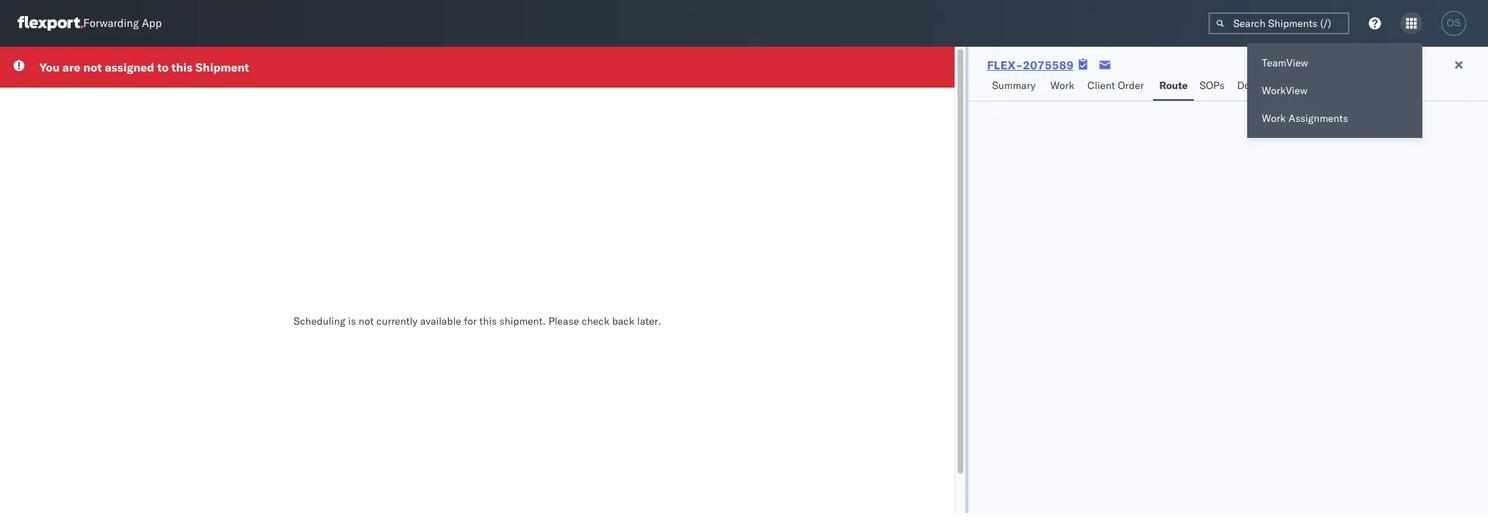 Task type: describe. For each thing, give the bounding box(es) containing it.
available
[[420, 314, 461, 327]]

currently
[[376, 314, 418, 327]]

messages button
[[1299, 72, 1359, 101]]

app
[[142, 16, 162, 30]]

sops
[[1200, 79, 1225, 92]]

route button
[[1154, 72, 1194, 101]]

workview link
[[1247, 77, 1423, 104]]

work button
[[1045, 72, 1082, 101]]

back
[[612, 314, 635, 327]]

is
[[348, 314, 356, 327]]

forwarding app
[[83, 16, 162, 30]]

os button
[[1437, 7, 1471, 40]]

flex-2075589 link
[[987, 58, 1074, 72]]

work assignments
[[1262, 112, 1348, 125]]

to
[[157, 60, 169, 74]]

shipment.
[[500, 314, 546, 327]]

are
[[62, 60, 80, 74]]

not for are
[[83, 60, 102, 74]]

work for work
[[1051, 79, 1075, 92]]

assigned
[[105, 60, 154, 74]]

client
[[1088, 79, 1115, 92]]

messages
[[1305, 79, 1351, 92]]

2075589
[[1023, 58, 1074, 72]]

flex-2075589
[[987, 58, 1074, 72]]

1 vertical spatial this
[[479, 314, 497, 327]]



Task type: locate. For each thing, give the bounding box(es) containing it.
documents button
[[1232, 72, 1299, 101]]

summary button
[[986, 72, 1045, 101]]

0 horizontal spatial work
[[1051, 79, 1075, 92]]

order
[[1118, 79, 1144, 92]]

this right for
[[479, 314, 497, 327]]

0 vertical spatial not
[[83, 60, 102, 74]]

flexport. image
[[18, 16, 83, 31]]

teamview
[[1262, 56, 1309, 69]]

you
[[39, 60, 60, 74]]

scheduling is not currently available for this shipment. please check back later.
[[294, 314, 661, 327]]

forwarding app link
[[18, 16, 162, 31]]

client order button
[[1082, 72, 1154, 101]]

work inside button
[[1051, 79, 1075, 92]]

forwarding
[[83, 16, 139, 30]]

client order
[[1088, 79, 1144, 92]]

teamview link
[[1247, 49, 1423, 77]]

sops button
[[1194, 72, 1232, 101]]

1 vertical spatial work
[[1262, 112, 1286, 125]]

1 horizontal spatial not
[[359, 314, 374, 327]]

workview
[[1262, 84, 1308, 97]]

later.
[[637, 314, 661, 327]]

assignments
[[1289, 112, 1348, 125]]

work
[[1051, 79, 1075, 92], [1262, 112, 1286, 125]]

1 vertical spatial not
[[359, 314, 374, 327]]

1 horizontal spatial work
[[1262, 112, 1286, 125]]

documents
[[1237, 79, 1290, 92]]

this
[[171, 60, 193, 74], [479, 314, 497, 327]]

work down workview
[[1262, 112, 1286, 125]]

0 vertical spatial work
[[1051, 79, 1075, 92]]

work for work assignments
[[1262, 112, 1286, 125]]

this right to
[[171, 60, 193, 74]]

not for is
[[359, 314, 374, 327]]

route
[[1159, 79, 1188, 92]]

scheduling
[[294, 314, 345, 327]]

os
[[1447, 18, 1461, 28]]

work assignments link
[[1247, 104, 1423, 132]]

please
[[549, 314, 579, 327]]

not right is
[[359, 314, 374, 327]]

not
[[83, 60, 102, 74], [359, 314, 374, 327]]

work down 2075589
[[1051, 79, 1075, 92]]

for
[[464, 314, 477, 327]]

0 horizontal spatial not
[[83, 60, 102, 74]]

0 vertical spatial this
[[171, 60, 193, 74]]

Search Shipments (/) text field
[[1209, 12, 1350, 34]]

shipment
[[196, 60, 249, 74]]

you are not assigned to this shipment
[[39, 60, 249, 74]]

check
[[582, 314, 610, 327]]

1 horizontal spatial this
[[479, 314, 497, 327]]

flex-
[[987, 58, 1023, 72]]

not right "are"
[[83, 60, 102, 74]]

0 horizontal spatial this
[[171, 60, 193, 74]]

summary
[[992, 79, 1036, 92]]



Task type: vqa. For each thing, say whether or not it's contained in the screenshot.
Shipment
yes



